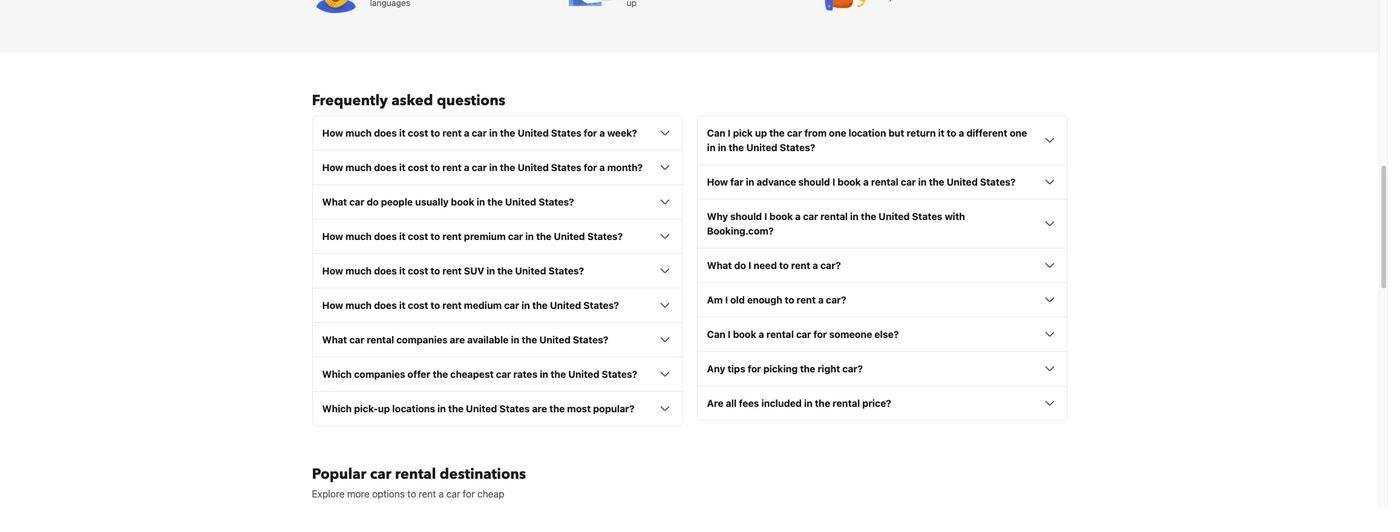 Task type: locate. For each thing, give the bounding box(es) containing it.
can
[[707, 128, 726, 139], [707, 329, 726, 340]]

it for how much does it cost to rent a car in the united states for a week?
[[399, 128, 406, 139]]

much for how much does it cost to rent medium car in the united states?
[[346, 300, 372, 311]]

4 cost from the top
[[408, 266, 428, 277]]

rent left suv
[[443, 266, 462, 277]]

1 horizontal spatial should
[[799, 177, 830, 188]]

to left suv
[[431, 266, 440, 277]]

5 much from the top
[[346, 300, 372, 311]]

the left right
[[800, 364, 816, 375]]

for left month?
[[584, 162, 597, 173]]

available
[[467, 335, 509, 346]]

the
[[500, 128, 516, 139], [770, 128, 785, 139], [729, 142, 744, 153], [500, 162, 516, 173], [929, 177, 945, 188], [488, 197, 503, 208], [861, 211, 877, 222], [536, 231, 552, 242], [498, 266, 513, 277], [533, 300, 548, 311], [522, 335, 537, 346], [800, 364, 816, 375], [433, 369, 448, 380], [551, 369, 566, 380], [815, 399, 831, 409], [448, 404, 464, 415], [550, 404, 565, 415]]

1 horizontal spatial do
[[735, 260, 746, 271]]

usually
[[415, 197, 449, 208]]

it for how much does it cost to rent medium car in the united states?
[[399, 300, 406, 311]]

2 which from the top
[[322, 404, 352, 415]]

should inside why should i book a car rental in the united states with booking.com?
[[731, 211, 762, 222]]

for left someone
[[814, 329, 827, 340]]

for left "cheap"
[[463, 489, 475, 500]]

are left 'available'
[[450, 335, 465, 346]]

but
[[889, 128, 905, 139]]

cost up usually
[[408, 162, 428, 173]]

the inside dropdown button
[[533, 300, 548, 311]]

united inside the can i pick up the car from one location but return it to a different one in in the united states?
[[747, 142, 778, 153]]

rent inside dropdown button
[[443, 266, 462, 277]]

can inside the can i pick up the car from one location but return it to a different one in in the united states?
[[707, 128, 726, 139]]

how far in advance should i book a rental car in the united states? button
[[707, 175, 1057, 190]]

are
[[707, 399, 724, 409]]

location
[[849, 128, 887, 139]]

a inside the can i pick up the car from one location but return it to a different one in in the united states?
[[959, 128, 965, 139]]

book inside why should i book a car rental in the united states with booking.com?
[[770, 211, 793, 222]]

i left pick
[[728, 128, 731, 139]]

1 vertical spatial up
[[378, 404, 390, 415]]

the down the how far in advance should i book a rental car in the united states?
[[861, 211, 877, 222]]

rental inside why should i book a car rental in the united states with booking.com?
[[821, 211, 848, 222]]

how for how far in advance should i book a rental car in the united states?
[[707, 177, 728, 188]]

book up why should i book a car rental in the united states with booking.com?
[[838, 177, 861, 188]]

2 vertical spatial car?
[[843, 364, 863, 375]]

2 one from the left
[[1010, 128, 1028, 139]]

how for how much does it cost to rent a car in the united states for a month?
[[322, 162, 343, 173]]

do left people
[[367, 197, 379, 208]]

up right pick
[[755, 128, 767, 139]]

should up "booking.com?"
[[731, 211, 762, 222]]

rent left the medium
[[443, 300, 462, 311]]

am
[[707, 295, 723, 306]]

to right "enough"
[[785, 295, 795, 306]]

does for how much does it cost to rent a car in the united states for a month?
[[374, 162, 397, 173]]

rent down questions
[[443, 128, 462, 139]]

one right different
[[1010, 128, 1028, 139]]

3 much from the top
[[346, 231, 372, 242]]

rental inside how far in advance should i book a rental car in the united states? dropdown button
[[871, 177, 899, 188]]

cheapest
[[451, 369, 494, 380]]

a down the can i pick up the car from one location but return it to a different one in in the united states?
[[864, 177, 869, 188]]

states inside why should i book a car rental in the united states with booking.com?
[[912, 211, 943, 222]]

are all fees included in the rental price? button
[[707, 397, 1057, 411]]

booking.com?
[[707, 226, 774, 237]]

how
[[322, 128, 343, 139], [322, 162, 343, 173], [707, 177, 728, 188], [322, 231, 343, 242], [322, 266, 343, 277], [322, 300, 343, 311]]

advance
[[757, 177, 796, 188]]

rental inside the are all fees included in the rental price? "dropdown button"
[[833, 399, 860, 409]]

1 does from the top
[[374, 128, 397, 139]]

5 million+ reviews image
[[825, 0, 874, 14]]

0 horizontal spatial should
[[731, 211, 762, 222]]

one
[[829, 128, 847, 139], [1010, 128, 1028, 139]]

how far in advance should i book a rental car in the united states?
[[707, 177, 1016, 188]]

cost for how much does it cost to rent a car in the united states for a month?
[[408, 162, 428, 173]]

a inside popular car rental destinations explore more options to rent a car for cheap
[[439, 489, 444, 500]]

cost for how much does it cost to rent medium car in the united states?
[[408, 300, 428, 311]]

it inside dropdown button
[[399, 266, 406, 277]]

how much does it cost to rent a car in the united states for a month?
[[322, 162, 643, 173]]

for inside popular car rental destinations explore more options to rent a car for cheap
[[463, 489, 475, 500]]

does for how much does it cost to rent suv in the united states?
[[374, 266, 397, 277]]

0 vertical spatial should
[[799, 177, 830, 188]]

0 vertical spatial companies
[[397, 335, 448, 346]]

we're here for you image
[[312, 0, 361, 14]]

it for how much does it cost to rent premium car in the united states?
[[399, 231, 406, 242]]

1 much from the top
[[346, 128, 372, 139]]

1 vertical spatial which
[[322, 404, 352, 415]]

cost inside dropdown button
[[408, 266, 428, 277]]

0 horizontal spatial one
[[829, 128, 847, 139]]

most
[[567, 404, 591, 415]]

one right from at top right
[[829, 128, 847, 139]]

what do i need to rent a car?
[[707, 260, 841, 271]]

up left locations on the left
[[378, 404, 390, 415]]

0 horizontal spatial are
[[450, 335, 465, 346]]

can i pick up the car from one location but return it to a different one in in the united states? button
[[707, 126, 1057, 155]]

pick
[[733, 128, 753, 139]]

1 horizontal spatial one
[[1010, 128, 1028, 139]]

the right suv
[[498, 266, 513, 277]]

why
[[707, 211, 728, 222]]

0 vertical spatial up
[[755, 128, 767, 139]]

options
[[372, 489, 405, 500]]

a
[[464, 128, 470, 139], [600, 128, 605, 139], [959, 128, 965, 139], [464, 162, 470, 173], [600, 162, 605, 173], [864, 177, 869, 188], [796, 211, 801, 222], [813, 260, 819, 271], [818, 295, 824, 306], [759, 329, 765, 340], [439, 489, 444, 500]]

cost inside dropdown button
[[408, 300, 428, 311]]

can left pick
[[707, 128, 726, 139]]

to down the asked
[[431, 128, 440, 139]]

it inside dropdown button
[[399, 300, 406, 311]]

the up what car rental companies are available in the united states? dropdown button
[[533, 300, 548, 311]]

the up the rates
[[522, 335, 537, 346]]

1 vertical spatial what
[[707, 260, 732, 271]]

states? inside the can i pick up the car from one location but return it to a different one in in the united states?
[[780, 142, 816, 153]]

0 vertical spatial are
[[450, 335, 465, 346]]

i up "booking.com?"
[[765, 211, 768, 222]]

2 does from the top
[[374, 162, 397, 173]]

it for how much does it cost to rent a car in the united states for a month?
[[399, 162, 406, 173]]

a down advance
[[796, 211, 801, 222]]

4 does from the top
[[374, 266, 397, 277]]

should inside dropdown button
[[799, 177, 830, 188]]

3 does from the top
[[374, 231, 397, 242]]

it inside the can i pick up the car from one location but return it to a different one in in the united states?
[[939, 128, 945, 139]]

car inside dropdown button
[[901, 177, 916, 188]]

1 vertical spatial should
[[731, 211, 762, 222]]

book inside dropdown button
[[838, 177, 861, 188]]

does for how much does it cost to rent premium car in the united states?
[[374, 231, 397, 242]]

a up can i book a rental car for someone else?
[[818, 295, 824, 306]]

for left "week?"
[[584, 128, 597, 139]]

car? for what do i need to rent a car?
[[821, 260, 841, 271]]

it
[[399, 128, 406, 139], [939, 128, 945, 139], [399, 162, 406, 173], [399, 231, 406, 242], [399, 266, 406, 277], [399, 300, 406, 311]]

states left with
[[912, 211, 943, 222]]

picking
[[764, 364, 798, 375]]

1 which from the top
[[322, 369, 352, 380]]

should right advance
[[799, 177, 830, 188]]

should
[[799, 177, 830, 188], [731, 211, 762, 222]]

1 vertical spatial car?
[[826, 295, 847, 306]]

are down the rates
[[532, 404, 547, 415]]

1 can from the top
[[707, 128, 726, 139]]

2 vertical spatial what
[[322, 335, 347, 346]]

0 vertical spatial which
[[322, 369, 352, 380]]

cost down how much does it cost to rent suv in the united states?
[[408, 300, 428, 311]]

week?
[[608, 128, 637, 139]]

1 vertical spatial are
[[532, 404, 547, 415]]

companies up offer
[[397, 335, 448, 346]]

car? inside dropdown button
[[826, 295, 847, 306]]

states?
[[780, 142, 816, 153], [981, 177, 1016, 188], [539, 197, 574, 208], [588, 231, 623, 242], [549, 266, 584, 277], [584, 300, 619, 311], [573, 335, 609, 346], [602, 369, 638, 380]]

popular car rental destinations explore more options to rent a car for cheap
[[312, 465, 526, 500]]

tips
[[728, 364, 746, 375]]

book down advance
[[770, 211, 793, 222]]

any tips for picking the right car?
[[707, 364, 863, 375]]

do
[[367, 197, 379, 208], [735, 260, 746, 271]]

car
[[472, 128, 487, 139], [787, 128, 802, 139], [472, 162, 487, 173], [901, 177, 916, 188], [350, 197, 365, 208], [803, 211, 818, 222], [508, 231, 523, 242], [504, 300, 519, 311], [797, 329, 812, 340], [350, 335, 365, 346], [496, 369, 511, 380], [370, 465, 392, 485], [447, 489, 460, 500]]

rent inside popular car rental destinations explore more options to rent a car for cheap
[[419, 489, 436, 500]]

cost down the asked
[[408, 128, 428, 139]]

much inside dropdown button
[[346, 266, 372, 277]]

old
[[731, 295, 745, 306]]

does for how much does it cost to rent a car in the united states for a week?
[[374, 128, 397, 139]]

are
[[450, 335, 465, 346], [532, 404, 547, 415]]

2 can from the top
[[707, 329, 726, 340]]

to right the return
[[947, 128, 957, 139]]

which companies offer the cheapest car rates  in the united states? button
[[322, 368, 672, 382]]

how for how much does it cost to rent medium car in the united states?
[[322, 300, 343, 311]]

popular
[[312, 465, 367, 485]]

0 horizontal spatial do
[[367, 197, 379, 208]]

i left old
[[725, 295, 728, 306]]

all
[[726, 399, 737, 409]]

suv
[[464, 266, 484, 277]]

much inside dropdown button
[[346, 300, 372, 311]]

0 vertical spatial do
[[367, 197, 379, 208]]

5 cost from the top
[[408, 300, 428, 311]]

do left need
[[735, 260, 746, 271]]

cost left suv
[[408, 266, 428, 277]]

i inside the can i pick up the car from one location but return it to a different one in in the united states?
[[728, 128, 731, 139]]

united
[[518, 128, 549, 139], [747, 142, 778, 153], [518, 162, 549, 173], [947, 177, 978, 188], [505, 197, 537, 208], [879, 211, 910, 222], [554, 231, 585, 242], [515, 266, 546, 277], [550, 300, 581, 311], [540, 335, 571, 346], [569, 369, 600, 380], [466, 404, 497, 415]]

i
[[728, 128, 731, 139], [833, 177, 836, 188], [765, 211, 768, 222], [749, 260, 752, 271], [725, 295, 728, 306], [728, 329, 731, 340]]

0 vertical spatial what
[[322, 197, 347, 208]]

0 vertical spatial car?
[[821, 260, 841, 271]]

1 vertical spatial can
[[707, 329, 726, 340]]

which for which companies offer the cheapest car rates  in the united states?
[[322, 369, 352, 380]]

much
[[346, 128, 372, 139], [346, 162, 372, 173], [346, 231, 372, 242], [346, 266, 372, 277], [346, 300, 372, 311]]

states left month?
[[551, 162, 582, 173]]

how much does it cost to rent medium car in the united states? button
[[322, 299, 672, 313]]

companies
[[397, 335, 448, 346], [354, 369, 405, 380]]

car? down why should i book a car rental in the united states with booking.com?
[[821, 260, 841, 271]]

4 much from the top
[[346, 266, 372, 277]]

for right tips
[[748, 364, 761, 375]]

cost for how much does it cost to rent a car in the united states for a week?
[[408, 128, 428, 139]]

how for how much does it cost to rent a car in the united states for a week?
[[322, 128, 343, 139]]

0 vertical spatial can
[[707, 128, 726, 139]]

which
[[322, 369, 352, 380], [322, 404, 352, 415]]

car? up someone
[[826, 295, 847, 306]]

can for can i book a rental car for someone else?
[[707, 329, 726, 340]]

to
[[431, 128, 440, 139], [947, 128, 957, 139], [431, 162, 440, 173], [431, 231, 440, 242], [780, 260, 789, 271], [431, 266, 440, 277], [785, 295, 795, 306], [431, 300, 440, 311], [407, 489, 416, 500]]

offer
[[408, 369, 431, 380]]

3 cost from the top
[[408, 231, 428, 242]]

2 much from the top
[[346, 162, 372, 173]]

which companies offer the cheapest car rates  in the united states?
[[322, 369, 638, 380]]

1 vertical spatial do
[[735, 260, 746, 271]]

to down usually
[[431, 231, 440, 242]]

much for how much does it cost to rent a car in the united states for a week?
[[346, 128, 372, 139]]

states
[[551, 128, 582, 139], [551, 162, 582, 173], [912, 211, 943, 222], [500, 404, 530, 415]]

rent right need
[[791, 260, 811, 271]]

locations
[[392, 404, 435, 415]]

car? right right
[[843, 364, 863, 375]]

companies up pick-
[[354, 369, 405, 380]]

a down destinations
[[439, 489, 444, 500]]

right
[[818, 364, 841, 375]]

the down how much does it cost to rent a car in the united states for a week? dropdown button
[[500, 162, 516, 173]]

does inside dropdown button
[[374, 300, 397, 311]]

a down the "how much does it cost to rent a car in the united states for a week?" at the left
[[464, 162, 470, 173]]

to right options at the bottom of the page
[[407, 489, 416, 500]]

frequently asked questions
[[312, 91, 506, 111]]

car inside the can i pick up the car from one location but return it to a different one in in the united states?
[[787, 128, 802, 139]]

book
[[838, 177, 861, 188], [451, 197, 475, 208], [770, 211, 793, 222], [733, 329, 757, 340]]

5 does from the top
[[374, 300, 397, 311]]

does inside dropdown button
[[374, 266, 397, 277]]

cheap
[[478, 489, 505, 500]]

how inside dropdown button
[[322, 300, 343, 311]]

does
[[374, 128, 397, 139], [374, 162, 397, 173], [374, 231, 397, 242], [374, 266, 397, 277], [374, 300, 397, 311]]

2 cost from the top
[[408, 162, 428, 173]]

i up why should i book a car rental in the united states with booking.com?
[[833, 177, 836, 188]]

cost down usually
[[408, 231, 428, 242]]

in
[[489, 128, 498, 139], [707, 142, 716, 153], [718, 142, 727, 153], [489, 162, 498, 173], [746, 177, 755, 188], [919, 177, 927, 188], [477, 197, 485, 208], [850, 211, 859, 222], [526, 231, 534, 242], [487, 266, 495, 277], [522, 300, 530, 311], [511, 335, 520, 346], [540, 369, 549, 380], [804, 399, 813, 409], [438, 404, 446, 415]]

what car do people usually book in the united states? button
[[322, 195, 672, 210]]

return
[[907, 128, 936, 139]]

a left different
[[959, 128, 965, 139]]

a down why should i book a car rental in the united states with booking.com?
[[813, 260, 819, 271]]

1 cost from the top
[[408, 128, 428, 139]]

free cancellation image
[[569, 0, 617, 14]]

can for can i pick up the car from one location but return it to a different one in in the united states?
[[707, 128, 726, 139]]

cost for how much does it cost to rent premium car in the united states?
[[408, 231, 428, 242]]

far
[[731, 177, 744, 188]]

what for what do i need to rent a car?
[[707, 260, 732, 271]]

1 horizontal spatial are
[[532, 404, 547, 415]]

the down cheapest
[[448, 404, 464, 415]]

rent
[[443, 128, 462, 139], [443, 162, 462, 173], [443, 231, 462, 242], [791, 260, 811, 271], [443, 266, 462, 277], [797, 295, 816, 306], [443, 300, 462, 311], [419, 489, 436, 500]]

can up any
[[707, 329, 726, 340]]

1 horizontal spatial up
[[755, 128, 767, 139]]

states? inside dropdown button
[[584, 300, 619, 311]]

cost for how much does it cost to rent suv in the united states?
[[408, 266, 428, 277]]

rent right options at the bottom of the page
[[419, 489, 436, 500]]

any
[[707, 364, 726, 375]]



Task type: vqa. For each thing, say whether or not it's contained in the screenshot.
How much does it cost to rent premium car in the United States?
yes



Task type: describe. For each thing, give the bounding box(es) containing it.
to right need
[[780, 260, 789, 271]]

fees
[[739, 399, 759, 409]]

price?
[[863, 399, 892, 409]]

how for how much does it cost to rent premium car in the united states?
[[322, 231, 343, 242]]

1 vertical spatial companies
[[354, 369, 405, 380]]

medium
[[464, 300, 502, 311]]

i inside dropdown button
[[833, 177, 836, 188]]

united inside dropdown button
[[550, 300, 581, 311]]

how much does it cost to rent a car in the united states for a month? button
[[322, 161, 672, 175]]

what for what car do people usually book in the united states?
[[322, 197, 347, 208]]

frequently
[[312, 91, 388, 111]]

the right offer
[[433, 369, 448, 380]]

why should i book a car rental in the united states with booking.com?
[[707, 211, 966, 237]]

someone
[[830, 329, 873, 340]]

to down how much does it cost to rent suv in the united states?
[[431, 300, 440, 311]]

rental inside what car rental companies are available in the united states? dropdown button
[[367, 335, 394, 346]]

i left need
[[749, 260, 752, 271]]

what car do people usually book in the united states?
[[322, 197, 574, 208]]

need
[[754, 260, 777, 271]]

the right pick
[[770, 128, 785, 139]]

am i old enough to rent a car?
[[707, 295, 847, 306]]

the inside why should i book a car rental in the united states with booking.com?
[[861, 211, 877, 222]]

much for how much does it cost to rent a car in the united states for a month?
[[346, 162, 372, 173]]

any tips for picking the right car? button
[[707, 362, 1057, 377]]

a down "enough"
[[759, 329, 765, 340]]

included
[[762, 399, 802, 409]]

a inside why should i book a car rental in the united states with booking.com?
[[796, 211, 801, 222]]

a left month?
[[600, 162, 605, 173]]

a inside dropdown button
[[818, 295, 824, 306]]

a left "week?"
[[600, 128, 605, 139]]

the right the rates
[[551, 369, 566, 380]]

the up how much does it cost to rent suv in the united states? dropdown button
[[536, 231, 552, 242]]

the down right
[[815, 399, 831, 409]]

a down questions
[[464, 128, 470, 139]]

0 horizontal spatial up
[[378, 404, 390, 415]]

car inside why should i book a car rental in the united states with booking.com?
[[803, 211, 818, 222]]

rental inside popular car rental destinations explore more options to rent a car for cheap
[[395, 465, 436, 485]]

are inside what car rental companies are available in the united states? dropdown button
[[450, 335, 465, 346]]

much for how much does it cost to rent suv in the united states?
[[346, 266, 372, 277]]

which pick-up locations in the united states are the most popular? button
[[322, 402, 672, 417]]

in inside why should i book a car rental in the united states with booking.com?
[[850, 211, 859, 222]]

which for which pick-up locations in the united states are the most popular?
[[322, 404, 352, 415]]

are all fees included in the rental price?
[[707, 399, 892, 409]]

book right usually
[[451, 197, 475, 208]]

can i book a rental car for someone else? button
[[707, 328, 1057, 342]]

it for how much does it cost to rent suv in the united states?
[[399, 266, 406, 277]]

to inside the can i pick up the car from one location but return it to a different one in in the united states?
[[947, 128, 957, 139]]

the left most on the bottom of page
[[550, 404, 565, 415]]

states down the rates
[[500, 404, 530, 415]]

why should i book a car rental in the united states with booking.com? button
[[707, 210, 1057, 239]]

rates
[[514, 369, 538, 380]]

from
[[805, 128, 827, 139]]

to inside dropdown button
[[431, 266, 440, 277]]

different
[[967, 128, 1008, 139]]

how much does it cost to rent a car in the united states for a week?
[[322, 128, 637, 139]]

a inside dropdown button
[[864, 177, 869, 188]]

can i pick up the car from one location but return it to a different one in in the united states?
[[707, 128, 1028, 153]]

i inside why should i book a car rental in the united states with booking.com?
[[765, 211, 768, 222]]

popular?
[[593, 404, 635, 415]]

how much does it cost to rent a car in the united states for a week? button
[[322, 126, 672, 141]]

people
[[381, 197, 413, 208]]

the up 'how much does it cost to rent a car in the united states for a month?' dropdown button
[[500, 128, 516, 139]]

how much does it cost to rent suv in the united states? button
[[322, 264, 672, 279]]

are inside which pick-up locations in the united states are the most popular? dropdown button
[[532, 404, 547, 415]]

i inside dropdown button
[[725, 295, 728, 306]]

explore
[[312, 489, 345, 500]]

do inside what car do people usually book in the united states? dropdown button
[[367, 197, 379, 208]]

asked
[[392, 91, 433, 111]]

what car rental companies are available in the united states?
[[322, 335, 609, 346]]

questions
[[437, 91, 506, 111]]

how much does it cost to rent suv in the united states?
[[322, 266, 584, 277]]

more
[[347, 489, 370, 500]]

united inside why should i book a car rental in the united states with booking.com?
[[879, 211, 910, 222]]

do inside what do i need to rent a car? dropdown button
[[735, 260, 746, 271]]

with
[[945, 211, 966, 222]]

how for how much does it cost to rent suv in the united states?
[[322, 266, 343, 277]]

rental inside "can i book a rental car for someone else?" dropdown button
[[767, 329, 794, 340]]

what for what car rental companies are available in the united states?
[[322, 335, 347, 346]]

to inside popular car rental destinations explore more options to rent a car for cheap
[[407, 489, 416, 500]]

car inside dropdown button
[[504, 300, 519, 311]]

the down 'how much does it cost to rent a car in the united states for a month?' dropdown button
[[488, 197, 503, 208]]

how much does it cost to rent premium car in the united states?
[[322, 231, 623, 242]]

pick-
[[354, 404, 378, 415]]

rent left premium
[[443, 231, 462, 242]]

the down pick
[[729, 142, 744, 153]]

car? for am i old enough to rent a car?
[[826, 295, 847, 306]]

else?
[[875, 329, 899, 340]]

premium
[[464, 231, 506, 242]]

1 one from the left
[[829, 128, 847, 139]]

the down the return
[[929, 177, 945, 188]]

to up usually
[[431, 162, 440, 173]]

much for how much does it cost to rent premium car in the united states?
[[346, 231, 372, 242]]

can i book a rental car for someone else?
[[707, 329, 899, 340]]

book down old
[[733, 329, 757, 340]]

up inside the can i pick up the car from one location but return it to a different one in in the united states?
[[755, 128, 767, 139]]

does for how much does it cost to rent medium car in the united states?
[[374, 300, 397, 311]]

am i old enough to rent a car? button
[[707, 293, 1057, 308]]

month?
[[608, 162, 643, 173]]

i up tips
[[728, 329, 731, 340]]

how much does it cost to rent premium car in the united states? button
[[322, 230, 672, 244]]

rent up can i book a rental car for someone else?
[[797, 295, 816, 306]]

enough
[[748, 295, 783, 306]]

what car rental companies are available in the united states? button
[[322, 333, 672, 348]]

what do i need to rent a car? button
[[707, 259, 1057, 273]]

in inside dropdown button
[[522, 300, 530, 311]]

states left "week?"
[[551, 128, 582, 139]]

destinations
[[440, 465, 526, 485]]

how much does it cost to rent medium car in the united states?
[[322, 300, 619, 311]]

rent up what car do people usually book in the united states?
[[443, 162, 462, 173]]

which pick-up locations in the united states are the most popular?
[[322, 404, 635, 415]]



